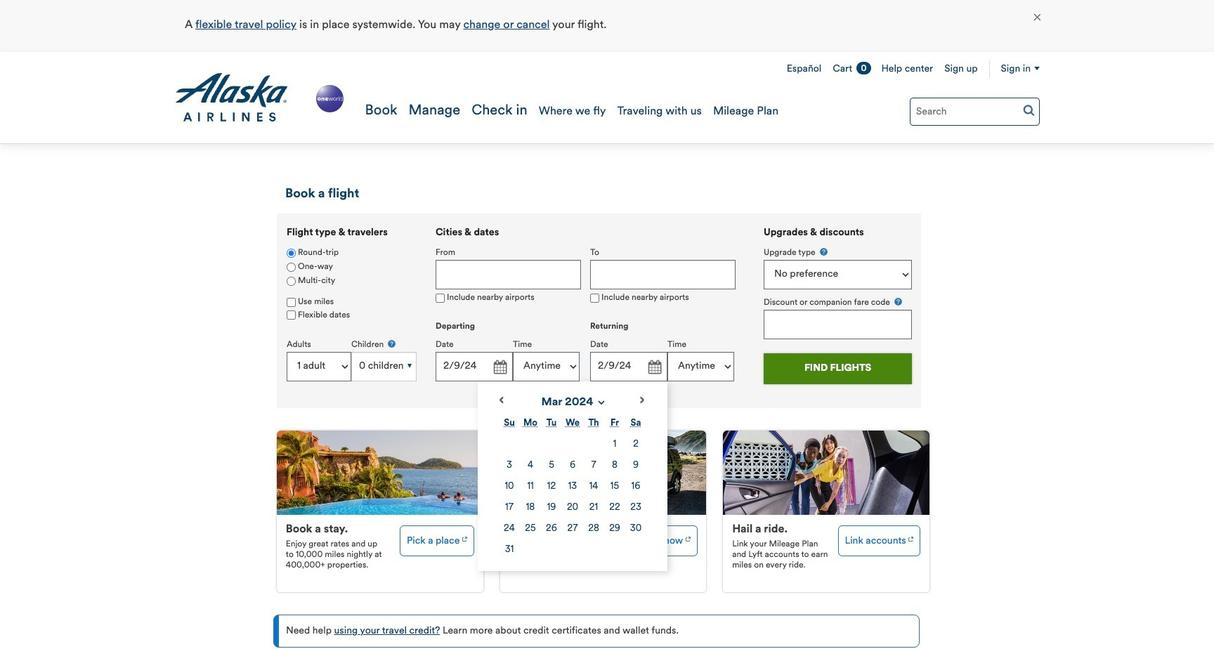 Task type: locate. For each thing, give the bounding box(es) containing it.
group
[[277, 214, 426, 400], [436, 228, 745, 572], [764, 247, 913, 339]]

option group
[[287, 247, 417, 289]]

1 open datepicker image from the left
[[490, 358, 510, 377]]

None submit
[[764, 353, 913, 384]]

3 row from the top
[[499, 477, 647, 498]]

  checkbox
[[287, 298, 296, 307]]

search button image
[[1024, 104, 1036, 116]]

2 vertical spatial   radio
[[287, 277, 296, 286]]

row
[[499, 434, 647, 456], [499, 456, 647, 477], [499, 477, 647, 498], [499, 498, 647, 519], [499, 519, 647, 540]]

photo of an suv driving towards a mountain image
[[500, 431, 707, 515]]

None text field
[[436, 260, 581, 290], [436, 352, 513, 382], [436, 260, 581, 290], [436, 352, 513, 382]]

1   radio from the top
[[287, 249, 296, 258]]

open datepicker image
[[490, 358, 510, 377], [645, 358, 664, 377]]

oneworld logo image
[[314, 83, 346, 115]]

1 vertical spatial   radio
[[287, 263, 296, 272]]

alaska airlines logo image
[[174, 73, 289, 122]]

  radio
[[287, 249, 296, 258], [287, 263, 296, 272], [287, 277, 296, 286]]

None checkbox
[[436, 294, 445, 303], [591, 294, 600, 303], [287, 311, 296, 320], [436, 294, 445, 303], [591, 294, 600, 303], [287, 311, 296, 320]]

2 open datepicker image from the left
[[645, 358, 664, 377]]

3   radio from the top
[[287, 277, 296, 286]]

0 vertical spatial   radio
[[287, 249, 296, 258]]

grid
[[499, 413, 647, 561]]

1 horizontal spatial open datepicker image
[[645, 358, 664, 377]]

2   radio from the top
[[287, 263, 296, 272]]

0 horizontal spatial open datepicker image
[[490, 358, 510, 377]]

None text field
[[591, 260, 736, 290], [764, 310, 913, 339], [591, 352, 668, 382], [591, 260, 736, 290], [764, 310, 913, 339], [591, 352, 668, 382]]

cell
[[605, 434, 626, 456], [626, 434, 647, 456], [499, 456, 520, 477], [520, 456, 541, 477], [541, 456, 562, 477], [562, 456, 584, 477], [584, 456, 605, 477], [605, 456, 626, 477], [626, 456, 647, 477], [499, 477, 520, 498], [520, 477, 541, 498], [541, 477, 562, 498], [562, 477, 584, 498], [584, 477, 605, 498], [605, 477, 626, 498], [626, 477, 647, 498], [499, 498, 520, 519], [520, 498, 541, 519], [541, 498, 562, 519], [562, 498, 584, 519], [584, 498, 605, 519], [605, 498, 626, 519], [626, 498, 647, 519], [499, 519, 520, 540], [520, 519, 541, 540], [541, 519, 562, 540], [562, 519, 584, 540], [584, 519, 605, 540], [605, 519, 626, 540], [626, 519, 647, 540], [499, 540, 520, 561]]

some kids opening a door image
[[724, 431, 930, 515]]

5 row from the top
[[499, 519, 647, 540]]

book rides image
[[909, 532, 914, 544]]

2 row from the top
[[499, 456, 647, 477]]



Task type: vqa. For each thing, say whether or not it's contained in the screenshot.
password field in menu
no



Task type: describe. For each thing, give the bounding box(es) containing it.
1 row from the top
[[499, 434, 647, 456]]

1 horizontal spatial group
[[436, 228, 745, 572]]

4 row from the top
[[499, 498, 647, 519]]

2 horizontal spatial group
[[764, 247, 913, 339]]

photo of a hotel with a swimming pool and palm trees image
[[277, 431, 483, 515]]

header nav bar navigation
[[0, 52, 1215, 144]]

book a stay image
[[463, 532, 467, 544]]

Search text field
[[910, 98, 1041, 126]]

rent now image
[[686, 532, 691, 544]]

0 horizontal spatial group
[[277, 214, 426, 400]]

  checkbox inside group
[[287, 298, 296, 307]]



